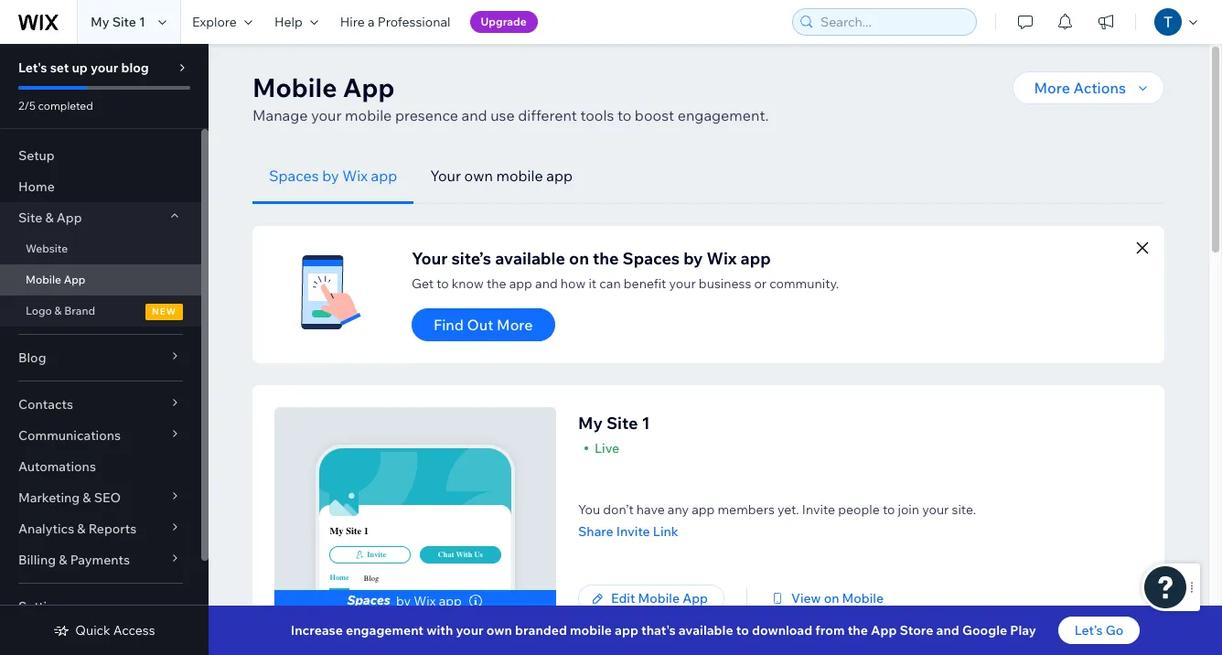 Task type: locate. For each thing, give the bounding box(es) containing it.
mobile
[[345, 106, 392, 124], [497, 167, 543, 185], [570, 622, 612, 639]]

contacts button
[[0, 389, 201, 420]]

your inside "button"
[[431, 167, 461, 185]]

your right benefit
[[670, 276, 696, 292]]

1 vertical spatial mobile
[[497, 167, 543, 185]]

1 horizontal spatial spaces
[[623, 248, 680, 269]]

tab list containing spaces by wix app
[[253, 148, 1165, 204]]

mobile up manage
[[253, 71, 337, 103]]

home up increase
[[330, 574, 350, 582]]

0 horizontal spatial by
[[322, 167, 339, 185]]

the
[[593, 248, 619, 269], [487, 276, 507, 292], [848, 622, 869, 639]]

0 vertical spatial mobile
[[345, 106, 392, 124]]

site up website
[[18, 210, 42, 226]]

0 horizontal spatial blog
[[18, 350, 46, 366]]

0 horizontal spatial spaces
[[269, 167, 319, 185]]

google
[[963, 622, 1008, 639]]

invite up home blog
[[367, 551, 386, 559]]

different
[[518, 106, 578, 124]]

invite right yet.
[[803, 502, 836, 518]]

blog down logo
[[18, 350, 46, 366]]

mobile down use
[[497, 167, 543, 185]]

marketing & seo button
[[0, 482, 201, 514]]

marketing
[[18, 490, 80, 506]]

2 horizontal spatial and
[[937, 622, 960, 639]]

your right up
[[91, 60, 118, 76]]

0 horizontal spatial 1
[[139, 14, 145, 30]]

& left "reports" on the bottom of page
[[77, 521, 86, 537]]

my up live
[[579, 413, 603, 434]]

spaces inside button
[[269, 167, 319, 185]]

app right any
[[692, 502, 715, 518]]

0 horizontal spatial available
[[495, 248, 566, 269]]

1 horizontal spatial available
[[679, 622, 734, 639]]

1
[[139, 14, 145, 30], [642, 413, 651, 434], [364, 525, 369, 537]]

2 vertical spatial 1
[[364, 525, 369, 537]]

benefit
[[624, 276, 667, 292]]

your
[[91, 60, 118, 76], [311, 106, 342, 124], [670, 276, 696, 292], [923, 502, 950, 518], [456, 622, 484, 639]]

my site 1 up blog at left
[[91, 14, 145, 30]]

more left actions
[[1035, 79, 1071, 97]]

mobile up from at the bottom of page
[[843, 590, 884, 607]]

to inside you don't have any app members yet. invite people to join your site. share invite link
[[883, 502, 896, 518]]

join
[[898, 502, 920, 518]]

wix inside your site's available on the spaces by wix app get to know the app and how it can benefit your business or community.
[[707, 248, 737, 269]]

to
[[618, 106, 632, 124], [437, 276, 449, 292], [883, 502, 896, 518], [737, 622, 750, 639]]

2 vertical spatial the
[[848, 622, 869, 639]]

more inside button
[[497, 316, 533, 334]]

1 vertical spatial my
[[579, 413, 603, 434]]

mobile up the that's
[[639, 590, 680, 607]]

2 horizontal spatial by
[[684, 248, 704, 269]]

your inside mobile app manage your mobile presence and use different tools to boost engagement.
[[311, 106, 342, 124]]

2 horizontal spatial invite
[[803, 502, 836, 518]]

automations
[[18, 459, 96, 475]]

1 horizontal spatial home
[[330, 574, 350, 582]]

your up get
[[412, 248, 448, 269]]

blog inside home blog
[[364, 575, 379, 583]]

available right the that's
[[679, 622, 734, 639]]

app down presence
[[371, 167, 398, 185]]

app inside button
[[371, 167, 398, 185]]

1 up blog at left
[[139, 14, 145, 30]]

blog inside popup button
[[18, 350, 46, 366]]

mobile down website
[[26, 273, 61, 287]]

0 horizontal spatial and
[[462, 106, 488, 124]]

& for site
[[45, 210, 54, 226]]

2 horizontal spatial my
[[579, 413, 603, 434]]

2 horizontal spatial my site 1
[[579, 413, 651, 434]]

site.
[[952, 502, 977, 518]]

presence
[[395, 106, 458, 124]]

home inside "link"
[[18, 179, 55, 195]]

& up website
[[45, 210, 54, 226]]

0 vertical spatial own
[[465, 167, 493, 185]]

quick access button
[[53, 622, 155, 639]]

0 vertical spatial 1
[[139, 14, 145, 30]]

2 vertical spatial by
[[396, 593, 411, 610]]

spaces up benefit
[[623, 248, 680, 269]]

app inside button
[[683, 590, 708, 607]]

play
[[1011, 622, 1037, 639]]

store
[[900, 622, 934, 639]]

my up let's set up your blog at the left top
[[91, 14, 109, 30]]

& inside dropdown button
[[83, 490, 91, 506]]

2/5 completed
[[18, 99, 93, 113]]

0 horizontal spatial more
[[497, 316, 533, 334]]

the right the know
[[487, 276, 507, 292]]

2 vertical spatial wix
[[414, 593, 436, 610]]

to for engagement
[[737, 622, 750, 639]]

app inside mobile app manage your mobile presence and use different tools to boost engagement.
[[343, 71, 395, 103]]

branded
[[515, 622, 567, 639]]

engagement
[[346, 622, 424, 639]]

communications
[[18, 427, 121, 444]]

app down different
[[547, 167, 573, 185]]

the right from at the bottom of page
[[848, 622, 869, 639]]

1 horizontal spatial and
[[536, 276, 558, 292]]

billing
[[18, 552, 56, 568]]

a
[[368, 14, 375, 30]]

by inside button
[[322, 167, 339, 185]]

on right "view"
[[824, 590, 840, 607]]

0 vertical spatial invite
[[803, 502, 836, 518]]

& right logo
[[54, 304, 62, 318]]

use
[[491, 106, 515, 124]]

mobile app manage your mobile presence and use different tools to boost engagement.
[[253, 71, 769, 124]]

0 horizontal spatial wix
[[343, 167, 368, 185]]

to right tools
[[618, 106, 632, 124]]

on
[[569, 248, 589, 269], [824, 590, 840, 607]]

site up home blog
[[346, 525, 362, 537]]

0 vertical spatial home
[[18, 179, 55, 195]]

sidebar element
[[0, 44, 209, 655]]

1 vertical spatial on
[[824, 590, 840, 607]]

1 vertical spatial invite
[[617, 524, 651, 540]]

0 horizontal spatial invite
[[367, 551, 386, 559]]

2 horizontal spatial wix
[[707, 248, 737, 269]]

your for engagement
[[456, 622, 484, 639]]

your inside your site's available on the spaces by wix app get to know the app and how it can benefit your business or community.
[[412, 248, 448, 269]]

to left download
[[737, 622, 750, 639]]

my site 1 up live
[[579, 413, 651, 434]]

home
[[18, 179, 55, 195], [330, 574, 350, 582]]

your site's available on the spaces by wix app get to know the app and how it can benefit your business or community.
[[412, 248, 840, 292]]

let's
[[18, 60, 47, 76]]

new
[[152, 306, 177, 318]]

to inside your site's available on the spaces by wix app get to know the app and how it can benefit your business or community.
[[437, 276, 449, 292]]

site up live
[[607, 413, 638, 434]]

mobile app link
[[0, 265, 201, 296]]

1 vertical spatial home
[[330, 574, 350, 582]]

to right get
[[437, 276, 449, 292]]

to left join
[[883, 502, 896, 518]]

mobile left presence
[[345, 106, 392, 124]]

analytics
[[18, 521, 74, 537]]

1 vertical spatial the
[[487, 276, 507, 292]]

& inside popup button
[[45, 210, 54, 226]]

0 vertical spatial blog
[[18, 350, 46, 366]]

hire a professional link
[[329, 0, 462, 44]]

0 vertical spatial my
[[91, 14, 109, 30]]

or
[[755, 276, 767, 292]]

my site 1 up home blog
[[330, 525, 369, 537]]

your right manage
[[311, 106, 342, 124]]

0 horizontal spatial mobile
[[345, 106, 392, 124]]

hire
[[340, 14, 365, 30]]

have
[[637, 502, 665, 518]]

billing & payments
[[18, 552, 130, 568]]

0 vertical spatial your
[[431, 167, 461, 185]]

0 vertical spatial on
[[569, 248, 589, 269]]

1 up have
[[642, 413, 651, 434]]

1 horizontal spatial wix
[[414, 593, 436, 610]]

your for site's
[[412, 248, 448, 269]]

tab list
[[253, 148, 1165, 204]]

mobile down edit
[[570, 622, 612, 639]]

and right store
[[937, 622, 960, 639]]

2 vertical spatial mobile
[[570, 622, 612, 639]]

access
[[113, 622, 155, 639]]

on up how on the top left
[[569, 248, 589, 269]]

and left how on the top left
[[536, 276, 558, 292]]

1 vertical spatial and
[[536, 276, 558, 292]]

invite down don't
[[617, 524, 651, 540]]

your right with
[[456, 622, 484, 639]]

1 vertical spatial wix
[[707, 248, 737, 269]]

own down use
[[465, 167, 493, 185]]

site up blog at left
[[112, 14, 136, 30]]

spaces down manage
[[269, 167, 319, 185]]

app inside "button"
[[547, 167, 573, 185]]

1 vertical spatial more
[[497, 316, 533, 334]]

1 vertical spatial available
[[679, 622, 734, 639]]

0 horizontal spatial on
[[569, 248, 589, 269]]

app left store
[[871, 622, 897, 639]]

your inside sidebar 'element'
[[91, 60, 118, 76]]

2 horizontal spatial mobile
[[570, 622, 612, 639]]

app up website
[[57, 210, 82, 226]]

blog up engagement
[[364, 575, 379, 583]]

2 vertical spatial my site 1
[[330, 525, 369, 537]]

by
[[322, 167, 339, 185], [684, 248, 704, 269], [396, 593, 411, 610]]

and left use
[[462, 106, 488, 124]]

0 vertical spatial the
[[593, 248, 619, 269]]

0 vertical spatial available
[[495, 248, 566, 269]]

your own mobile app button
[[414, 148, 590, 204]]

1 vertical spatial spaces
[[623, 248, 680, 269]]

available up how on the top left
[[495, 248, 566, 269]]

spaces inside your site's available on the spaces by wix app get to know the app and how it can benefit your business or community.
[[623, 248, 680, 269]]

app inside popup button
[[57, 210, 82, 226]]

1 horizontal spatial on
[[824, 590, 840, 607]]

hire a professional
[[340, 14, 451, 30]]

1 vertical spatial 1
[[642, 413, 651, 434]]

home inside home blog
[[330, 574, 350, 582]]

2 vertical spatial my
[[330, 525, 344, 537]]

payments
[[70, 552, 130, 568]]

more right out
[[497, 316, 533, 334]]

1 horizontal spatial blog
[[364, 575, 379, 583]]

your down presence
[[431, 167, 461, 185]]

view on mobile
[[792, 590, 884, 607]]

& right "billing"
[[59, 552, 67, 568]]

yet.
[[778, 502, 800, 518]]

invite
[[803, 502, 836, 518], [617, 524, 651, 540], [367, 551, 386, 559]]

people
[[839, 502, 880, 518]]

1 vertical spatial your
[[412, 248, 448, 269]]

0 vertical spatial and
[[462, 106, 488, 124]]

1 horizontal spatial mobile
[[497, 167, 543, 185]]

0 vertical spatial spaces
[[269, 167, 319, 185]]

mobile inside button
[[639, 590, 680, 607]]

find
[[434, 316, 464, 334]]

1 horizontal spatial the
[[593, 248, 619, 269]]

mobile inside mobile app manage your mobile presence and use different tools to boost engagement.
[[345, 106, 392, 124]]

my up home blog
[[330, 525, 344, 537]]

0 vertical spatial more
[[1035, 79, 1071, 97]]

1 horizontal spatial 1
[[364, 525, 369, 537]]

1 horizontal spatial more
[[1035, 79, 1071, 97]]

download
[[752, 622, 813, 639]]

mobile inside mobile app manage your mobile presence and use different tools to boost engagement.
[[253, 71, 337, 103]]

home down setup
[[18, 179, 55, 195]]

app down a
[[343, 71, 395, 103]]

let's go button
[[1059, 617, 1141, 644]]

spaces
[[269, 167, 319, 185], [623, 248, 680, 269]]

0 vertical spatial my site 1
[[91, 14, 145, 30]]

your
[[431, 167, 461, 185], [412, 248, 448, 269]]

0 horizontal spatial home
[[18, 179, 55, 195]]

find out more
[[434, 316, 533, 334]]

by inside your site's available on the spaces by wix app get to know the app and how it can benefit your business or community.
[[684, 248, 704, 269]]

mobile inside "button"
[[497, 167, 543, 185]]

more
[[1035, 79, 1071, 97], [497, 316, 533, 334]]

available
[[495, 248, 566, 269], [679, 622, 734, 639]]

settings
[[18, 599, 69, 615]]

1 vertical spatial by
[[684, 248, 704, 269]]

you don't have any app members yet. invite people to join your site. share invite link
[[579, 502, 977, 540]]

quick access
[[75, 622, 155, 639]]

app
[[371, 167, 398, 185], [547, 167, 573, 185], [741, 248, 771, 269], [510, 276, 533, 292], [692, 502, 715, 518], [439, 593, 462, 610], [615, 622, 639, 639]]

0 vertical spatial by
[[322, 167, 339, 185]]

1 horizontal spatial invite
[[617, 524, 651, 540]]

logo
[[26, 304, 52, 318]]

the up can in the top of the page
[[593, 248, 619, 269]]

1 up home blog
[[364, 525, 369, 537]]

1 horizontal spatial by
[[396, 593, 411, 610]]

1 vertical spatial blog
[[364, 575, 379, 583]]

your for set
[[91, 60, 118, 76]]

own left branded
[[487, 622, 513, 639]]

your right join
[[923, 502, 950, 518]]

on inside your site's available on the spaces by wix app get to know the app and how it can benefit your business or community.
[[569, 248, 589, 269]]

home for home blog
[[330, 574, 350, 582]]

app left the that's
[[615, 622, 639, 639]]

chat with us
[[438, 551, 483, 559]]

to inside mobile app manage your mobile presence and use different tools to boost engagement.
[[618, 106, 632, 124]]

& left seo
[[83, 490, 91, 506]]

my site 1
[[91, 14, 145, 30], [579, 413, 651, 434], [330, 525, 369, 537]]

upgrade
[[481, 15, 527, 28]]

0 vertical spatial wix
[[343, 167, 368, 185]]

1 horizontal spatial my site 1
[[330, 525, 369, 537]]

communications button
[[0, 420, 201, 451]]

get
[[412, 276, 434, 292]]

app up increase engagement with your own branded mobile app that's available to download from the app store and google play
[[683, 590, 708, 607]]

don't
[[603, 502, 634, 518]]



Task type: vqa. For each thing, say whether or not it's contained in the screenshot.
of
no



Task type: describe. For each thing, give the bounding box(es) containing it.
blog
[[121, 60, 149, 76]]

edit mobile app button
[[579, 585, 725, 612]]

how
[[561, 276, 586, 292]]

manage
[[253, 106, 308, 124]]

app up or
[[741, 248, 771, 269]]

tools
[[581, 106, 615, 124]]

site & app button
[[0, 202, 201, 233]]

explore
[[192, 14, 237, 30]]

& for analytics
[[77, 521, 86, 537]]

out
[[467, 316, 494, 334]]

seo
[[94, 490, 121, 506]]

2 vertical spatial invite
[[367, 551, 386, 559]]

any
[[668, 502, 689, 518]]

actions
[[1074, 79, 1127, 97]]

2/5
[[18, 99, 36, 113]]

available inside your site's available on the spaces by wix app get to know the app and how it can benefit your business or community.
[[495, 248, 566, 269]]

know
[[452, 276, 484, 292]]

you
[[579, 502, 601, 518]]

help
[[275, 14, 303, 30]]

view
[[792, 590, 822, 607]]

share
[[579, 524, 614, 540]]

0 horizontal spatial my
[[91, 14, 109, 30]]

site's
[[452, 248, 492, 269]]

spaces by wix app
[[269, 167, 398, 185]]

home link
[[0, 171, 201, 202]]

chat
[[438, 551, 454, 559]]

site inside site & app popup button
[[18, 210, 42, 226]]

settings link
[[0, 591, 201, 622]]

and inside mobile app manage your mobile presence and use different tools to boost engagement.
[[462, 106, 488, 124]]

wix inside button
[[343, 167, 368, 185]]

Search... field
[[816, 9, 971, 35]]

go
[[1106, 622, 1124, 639]]

more inside dropdown button
[[1035, 79, 1071, 97]]

2 horizontal spatial 1
[[642, 413, 651, 434]]

spaces by wix app button
[[253, 148, 414, 204]]

logo & brand
[[26, 304, 95, 318]]

let's go
[[1075, 622, 1124, 639]]

app up "brand"
[[64, 273, 86, 287]]

can
[[600, 276, 621, 292]]

website
[[26, 242, 68, 255]]

edit
[[611, 590, 636, 607]]

2 vertical spatial and
[[937, 622, 960, 639]]

& for logo
[[54, 304, 62, 318]]

home for home
[[18, 179, 55, 195]]

brand
[[64, 304, 95, 318]]

and inside your site's available on the spaces by wix app get to know the app and how it can benefit your business or community.
[[536, 276, 558, 292]]

your own mobile app
[[431, 167, 573, 185]]

1 horizontal spatial my
[[330, 525, 344, 537]]

& for billing
[[59, 552, 67, 568]]

more actions button
[[1013, 71, 1165, 104]]

live
[[595, 440, 620, 457]]

business
[[699, 276, 752, 292]]

analytics & reports
[[18, 521, 137, 537]]

increase
[[291, 622, 343, 639]]

link
[[653, 524, 679, 540]]

website link
[[0, 233, 201, 265]]

that's
[[642, 622, 676, 639]]

reports
[[88, 521, 137, 537]]

app left how on the top left
[[510, 276, 533, 292]]

billing & payments button
[[0, 545, 201, 576]]

own inside "button"
[[465, 167, 493, 185]]

up
[[72, 60, 88, 76]]

your inside your site's available on the spaces by wix app get to know the app and how it can benefit your business or community.
[[670, 276, 696, 292]]

marketing & seo
[[18, 490, 121, 506]]

0 horizontal spatial the
[[487, 276, 507, 292]]

set
[[50, 60, 69, 76]]

2 horizontal spatial the
[[848, 622, 869, 639]]

0 horizontal spatial my site 1
[[91, 14, 145, 30]]

help button
[[264, 0, 329, 44]]

site & app
[[18, 210, 82, 226]]

your inside you don't have any app members yet. invite people to join your site. share invite link
[[923, 502, 950, 518]]

to for app
[[618, 106, 632, 124]]

it
[[589, 276, 597, 292]]

blog button
[[0, 342, 201, 373]]

upgrade button
[[470, 11, 538, 33]]

& for marketing
[[83, 490, 91, 506]]

let's set up your blog
[[18, 60, 149, 76]]

automations link
[[0, 451, 201, 482]]

app inside you don't have any app members yet. invite people to join your site. share invite link
[[692, 502, 715, 518]]

by wix app
[[396, 593, 462, 610]]

community.
[[770, 276, 840, 292]]

completed
[[38, 99, 93, 113]]

engagement.
[[678, 106, 769, 124]]

boost
[[635, 106, 675, 124]]

setup link
[[0, 140, 201, 171]]

edit mobile app
[[611, 590, 708, 607]]

members
[[718, 502, 775, 518]]

1 vertical spatial own
[[487, 622, 513, 639]]

app up with
[[439, 593, 462, 610]]

your for own
[[431, 167, 461, 185]]

to for site's
[[437, 276, 449, 292]]

us
[[475, 551, 483, 559]]

mobile inside sidebar 'element'
[[26, 273, 61, 287]]

let's
[[1075, 622, 1104, 639]]

share invite link button
[[579, 524, 977, 540]]

1 vertical spatial my site 1
[[579, 413, 651, 434]]

increase engagement with your own branded mobile app that's available to download from the app store and google play
[[291, 622, 1037, 639]]

your for app
[[311, 106, 342, 124]]



